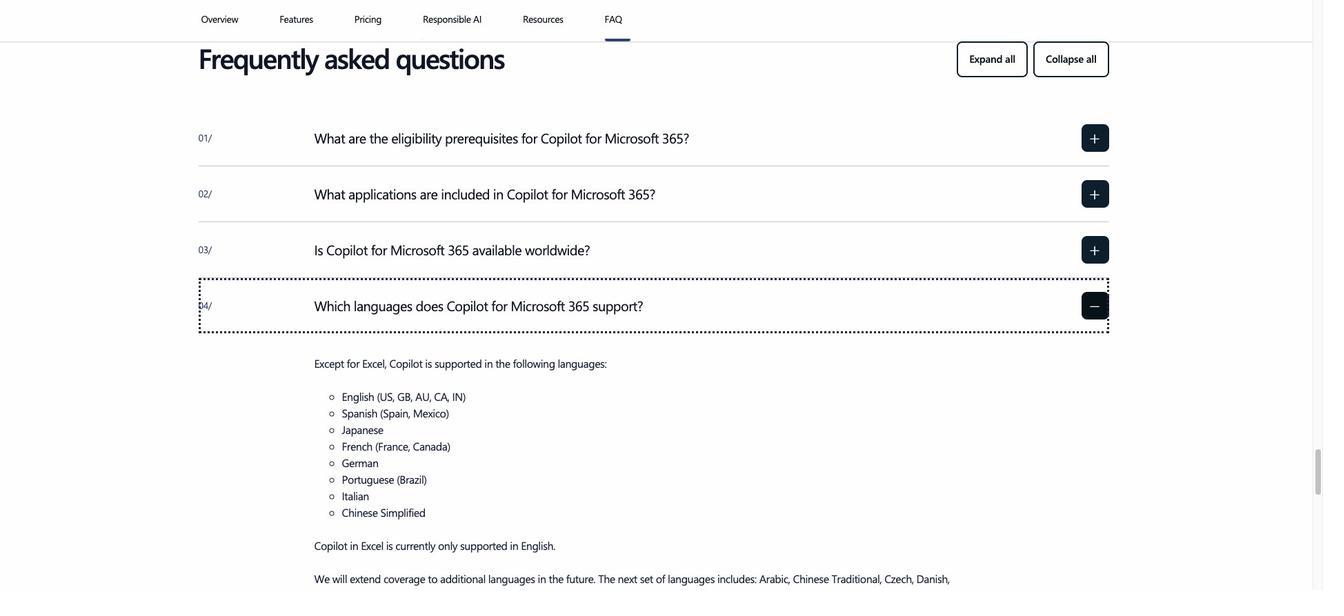 Task type: vqa. For each thing, say whether or not it's contained in the screenshot.
the left is
yes



Task type: describe. For each thing, give the bounding box(es) containing it.
au,
[[416, 389, 432, 404]]

simplified
[[381, 505, 426, 520]]

(spain,
[[380, 406, 411, 420]]

languages:
[[558, 356, 607, 370]]

mexico)
[[413, 406, 449, 420]]

portuguese inside english (us, gb, au, ca, in) spanish (spain, mexico) japanese french (france, canada) german portuguese (brazil) italian chinese simplified
[[342, 472, 394, 486]]

and
[[847, 588, 864, 590]]

english.
[[521, 538, 556, 553]]

1 vertical spatial supported
[[460, 538, 508, 553]]

the
[[599, 571, 615, 586]]

english (us, gb, au, ca, in) spanish (spain, mexico) japanese french (france, canada) german portuguese (brazil) italian chinese simplified
[[342, 389, 469, 520]]

ca,
[[434, 389, 450, 404]]

in inside "we will extend coverage to additional languages in the future. the next set of languages includes: arabic, chinese traditional, czech, danish, dutch, finnish, hebrew, hungarian, korean, norwegian, polish, portuguese (portugal), russian, swedish, thai, turkish, and ukrainian."
[[538, 571, 546, 586]]

will
[[333, 571, 347, 586]]

(us,
[[377, 389, 395, 404]]

collapse all button
[[1034, 41, 1109, 77]]

excel,
[[362, 356, 387, 370]]

(portugal),
[[655, 588, 702, 590]]

hebrew,
[[383, 588, 421, 590]]

we will extend coverage to additional languages in the future. the next set of languages includes: arabic, chinese traditional, czech, danish, dutch, finnish, hebrew, hungarian, korean, norwegian, polish, portuguese (portugal), russian, swedish, thai, turkish, and ukrainian.
[[314, 571, 950, 590]]

traditional,
[[832, 571, 882, 586]]

spanish
[[342, 406, 378, 420]]

chinese for arabic,
[[793, 571, 829, 586]]

1 vertical spatial is
[[386, 538, 393, 553]]

(brazil)
[[397, 472, 427, 486]]

includes:
[[718, 571, 757, 586]]

french
[[342, 439, 373, 453]]

expand
[[970, 52, 1003, 65]]

excel
[[361, 538, 384, 553]]

(france,
[[375, 439, 410, 453]]

in left following on the left
[[485, 356, 493, 370]]

only
[[438, 538, 458, 553]]

danish,
[[917, 571, 950, 586]]

the inside "we will extend coverage to additional languages in the future. the next set of languages includes: arabic, chinese traditional, czech, danish, dutch, finnish, hebrew, hungarian, korean, norwegian, polish, portuguese (portugal), russian, swedish, thai, turkish, and ukrainian."
[[549, 571, 564, 586]]

collapse all
[[1046, 52, 1097, 65]]

gb,
[[398, 389, 413, 404]]

german
[[342, 455, 379, 470]]

0 horizontal spatial the
[[496, 356, 510, 370]]

next
[[618, 571, 638, 586]]

to
[[428, 571, 438, 586]]



Task type: locate. For each thing, give the bounding box(es) containing it.
0 horizontal spatial portuguese
[[342, 472, 394, 486]]

1 horizontal spatial the
[[549, 571, 564, 586]]

polish,
[[569, 588, 598, 590]]

0 vertical spatial portuguese
[[342, 472, 394, 486]]

set
[[640, 571, 653, 586]]

portuguese down next
[[600, 588, 652, 590]]

except
[[314, 356, 344, 370]]

canada)
[[413, 439, 451, 453]]

all right collapse
[[1087, 52, 1097, 65]]

future.
[[566, 571, 596, 586]]

1 horizontal spatial portuguese
[[600, 588, 652, 590]]

is right excel
[[386, 538, 393, 553]]

portuguese down german
[[342, 472, 394, 486]]

in left 'english.'
[[510, 538, 519, 553]]

1 vertical spatial portuguese
[[600, 588, 652, 590]]

1 all from the left
[[1006, 52, 1016, 65]]

the up norwegian,
[[549, 571, 564, 586]]

all
[[1006, 52, 1016, 65], [1087, 52, 1097, 65]]

currently
[[396, 538, 436, 553]]

collapse
[[1046, 52, 1084, 65]]

1 vertical spatial copilot
[[314, 538, 347, 553]]

korean,
[[476, 588, 511, 590]]

all right expand
[[1006, 52, 1016, 65]]

expand all
[[970, 52, 1016, 65]]

in
[[485, 356, 493, 370], [350, 538, 358, 553], [510, 538, 519, 553], [538, 571, 546, 586]]

czech,
[[885, 571, 914, 586]]

for
[[347, 356, 360, 370]]

expand all button
[[957, 41, 1028, 77]]

0 vertical spatial copilot
[[390, 356, 423, 370]]

1 horizontal spatial copilot
[[390, 356, 423, 370]]

portuguese inside "we will extend coverage to additional languages in the future. the next set of languages includes: arabic, chinese traditional, czech, danish, dutch, finnish, hebrew, hungarian, korean, norwegian, polish, portuguese (portugal), russian, swedish, thai, turkish, and ukrainian."
[[600, 588, 652, 590]]

of
[[656, 571, 665, 586]]

turkish,
[[810, 588, 844, 590]]

the left following on the left
[[496, 356, 510, 370]]

copilot
[[390, 356, 423, 370], [314, 538, 347, 553]]

is up au,
[[425, 356, 432, 370]]

0 horizontal spatial languages
[[488, 571, 535, 586]]

chinese inside english (us, gb, au, ca, in) spanish (spain, mexico) japanese french (france, canada) german portuguese (brazil) italian chinese simplified
[[342, 505, 378, 520]]

dutch,
[[314, 588, 344, 590]]

in left excel
[[350, 538, 358, 553]]

languages
[[488, 571, 535, 586], [668, 571, 715, 586]]

chinese inside "we will extend coverage to additional languages in the future. the next set of languages includes: arabic, chinese traditional, czech, danish, dutch, finnish, hebrew, hungarian, korean, norwegian, polish, portuguese (portugal), russian, swedish, thai, turkish, and ukrainian."
[[793, 571, 829, 586]]

all for expand all
[[1006, 52, 1016, 65]]

finnish,
[[347, 588, 380, 590]]

the
[[496, 356, 510, 370], [549, 571, 564, 586]]

0 horizontal spatial is
[[386, 538, 393, 553]]

copilot right "excel,"
[[390, 356, 423, 370]]

1 vertical spatial chinese
[[793, 571, 829, 586]]

languages up korean,
[[488, 571, 535, 586]]

except for excel, copilot is supported in the following languages:
[[314, 356, 610, 370]]

0 vertical spatial chinese
[[342, 505, 378, 520]]

supported up in)
[[435, 356, 482, 370]]

is
[[425, 356, 432, 370], [386, 538, 393, 553]]

in)
[[452, 389, 466, 404]]

languages up (portugal),
[[668, 571, 715, 586]]

0 horizontal spatial copilot
[[314, 538, 347, 553]]

supported right only
[[460, 538, 508, 553]]

thai,
[[786, 588, 807, 590]]

2 languages from the left
[[668, 571, 715, 586]]

chinese
[[342, 505, 378, 520], [793, 571, 829, 586]]

japanese
[[342, 422, 384, 437]]

0 vertical spatial is
[[425, 356, 432, 370]]

1 horizontal spatial languages
[[668, 571, 715, 586]]

russian,
[[705, 588, 741, 590]]

in up norwegian,
[[538, 571, 546, 586]]

supported
[[435, 356, 482, 370], [460, 538, 508, 553]]

additional
[[440, 571, 486, 586]]

we
[[314, 571, 330, 586]]

chinese for italian
[[342, 505, 378, 520]]

copilot in excel is currently only supported in english.
[[314, 538, 558, 553]]

faq image
[[605, 39, 631, 41]]

1 vertical spatial the
[[549, 571, 564, 586]]

ukrainian.
[[867, 588, 912, 590]]

0 vertical spatial the
[[496, 356, 510, 370]]

portuguese
[[342, 472, 394, 486], [600, 588, 652, 590]]

1 horizontal spatial chinese
[[793, 571, 829, 586]]

1 languages from the left
[[488, 571, 535, 586]]

2 all from the left
[[1087, 52, 1097, 65]]

chinese up the thai,
[[793, 571, 829, 586]]

copilot up we
[[314, 538, 347, 553]]

1 horizontal spatial all
[[1087, 52, 1097, 65]]

0 vertical spatial supported
[[435, 356, 482, 370]]

arabic,
[[760, 571, 791, 586]]

english
[[342, 389, 374, 404]]

0 horizontal spatial all
[[1006, 52, 1016, 65]]

coverage
[[384, 571, 425, 586]]

following
[[513, 356, 555, 370]]

italian
[[342, 488, 369, 503]]

norwegian,
[[513, 588, 566, 590]]

0 horizontal spatial chinese
[[342, 505, 378, 520]]

hungarian,
[[424, 588, 474, 590]]

1 horizontal spatial is
[[425, 356, 432, 370]]

all for collapse all
[[1087, 52, 1097, 65]]

swedish,
[[744, 588, 783, 590]]

chinese down italian at left bottom
[[342, 505, 378, 520]]

extend
[[350, 571, 381, 586]]



